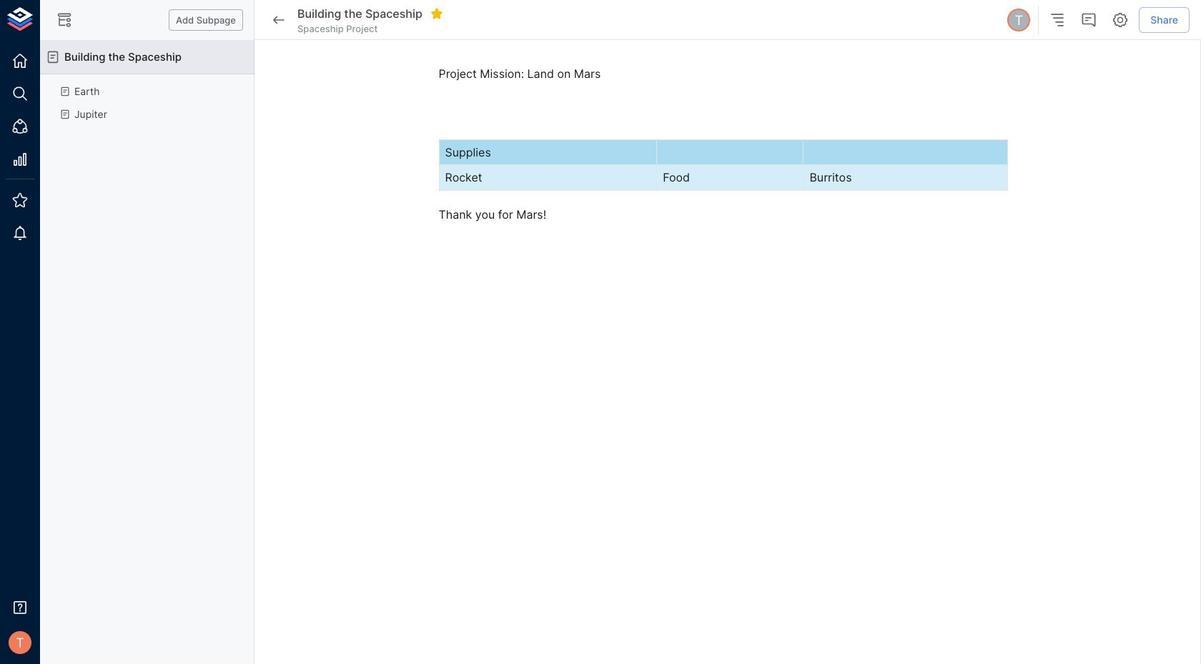 Task type: describe. For each thing, give the bounding box(es) containing it.
settings image
[[1113, 11, 1130, 29]]

go back image
[[270, 11, 288, 29]]



Task type: vqa. For each thing, say whether or not it's contained in the screenshot.
the Show Wiki Icon
no



Task type: locate. For each thing, give the bounding box(es) containing it.
comments image
[[1081, 11, 1098, 29]]

remove favorite image
[[431, 7, 443, 20]]

table of contents image
[[1050, 11, 1067, 29]]

hide wiki image
[[56, 11, 73, 29]]



